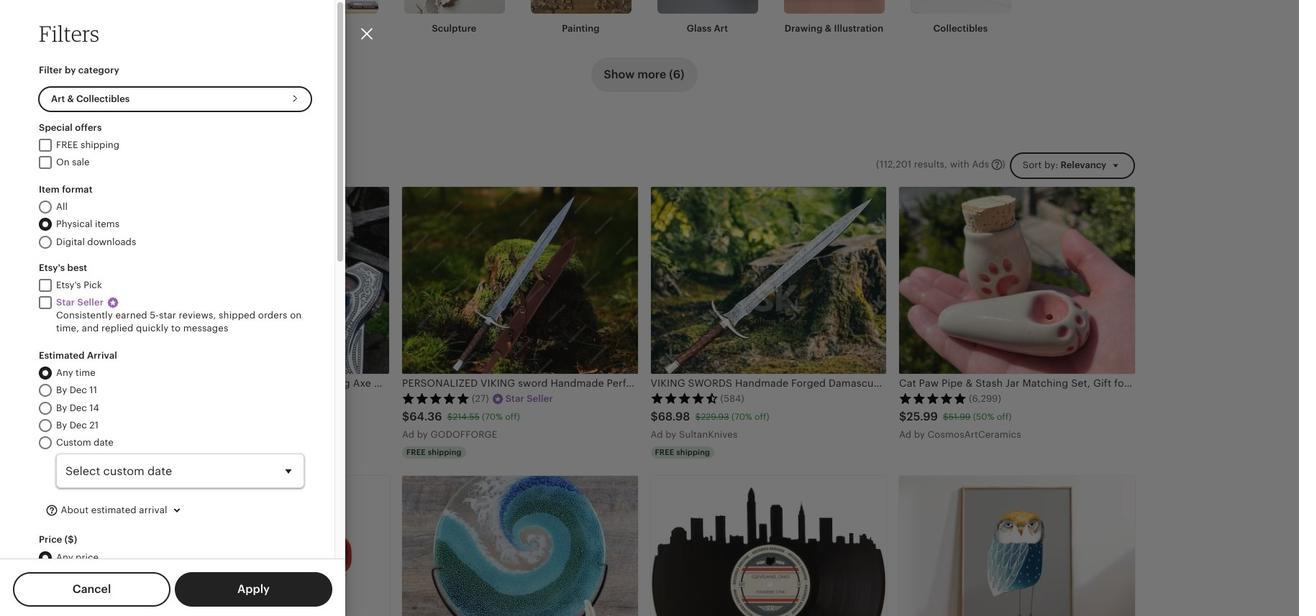 Task type: vqa. For each thing, say whether or not it's contained in the screenshot.
third 5 out of 5 stars 'image' from the left
yes



Task type: locate. For each thing, give the bounding box(es) containing it.
blue night owl. home decor - art print - wall decor - owl illustration - gift ideas. image
[[899, 476, 1135, 617]]

dec left 21
[[70, 420, 87, 431]]

with ads
[[950, 159, 990, 170]]

by left 14
[[56, 403, 67, 413]]

(70%
[[482, 412, 503, 422], [732, 412, 753, 422]]

any inside any time by dec 11 by dec 14 by dec 21
[[56, 368, 73, 379]]

collectibles
[[934, 23, 988, 34], [76, 94, 130, 104]]

star right (27)
[[506, 393, 524, 404]]

0 vertical spatial star seller
[[56, 297, 104, 308]]

d inside "$ 68.98 $ 229.93 (70% off) a d b y sultanknives"
[[657, 430, 663, 440]]

time,
[[56, 323, 79, 334]]

off) right 229.93
[[755, 412, 770, 422]]

shipping down godofforge
[[428, 448, 462, 457]]

0 vertical spatial etsy's
[[39, 262, 65, 273]]

any inside price ($) any price
[[56, 552, 73, 563]]

quickly
[[136, 323, 169, 334]]

1 horizontal spatial shipping
[[428, 448, 462, 457]]

glass
[[687, 23, 712, 34]]

2 free shipping from the left
[[655, 448, 710, 457]]

$
[[402, 410, 410, 424], [651, 410, 658, 424], [899, 410, 907, 424], [447, 412, 453, 422], [696, 412, 701, 422], [943, 412, 949, 422]]

y inside the "$ 64.36 $ 214.55 (70% off) a d b y godofforge"
[[423, 430, 428, 440]]

0 vertical spatial seller
[[77, 297, 104, 308]]

arrival
[[139, 505, 167, 516]]

cancel button
[[13, 573, 171, 607]]

1 y from the left
[[423, 430, 428, 440]]

by
[[56, 385, 67, 396], [56, 403, 67, 413], [56, 420, 67, 431]]

off) inside "$ 68.98 $ 229.93 (70% off) a d b y sultanknives"
[[755, 412, 770, 422]]

1 vertical spatial &
[[67, 94, 74, 104]]

estimated
[[39, 350, 85, 361]]

glass art link
[[657, 0, 758, 36]]

fused glass art panel round crashing ocean waves | rolling breaking wave sea blue glass | beach surf theme | unique birthday gifts image
[[402, 476, 638, 617]]

shipping for 68.98
[[677, 448, 710, 457]]

viking swords handmade forged damascus steel, best anniversary gift for him, cosplay fantasy swords, high quality gift for husband, proposal image
[[651, 187, 887, 374]]

seller
[[77, 297, 104, 308], [527, 393, 553, 404]]

1 vertical spatial by
[[56, 403, 67, 413]]

select an estimated delivery date option group
[[30, 367, 304, 489]]

0 horizontal spatial seller
[[77, 297, 104, 308]]

star inside search filters dialog
[[56, 297, 75, 308]]

1 vertical spatial seller
[[527, 393, 553, 404]]

1 vertical spatial etsy's
[[56, 280, 81, 291]]

a for 68.98
[[651, 430, 657, 440]]

0 vertical spatial collectibles
[[934, 23, 988, 34]]

any
[[56, 368, 73, 379], [56, 552, 73, 563]]

0 horizontal spatial free
[[56, 140, 78, 151]]

1 off) from the left
[[505, 412, 520, 422]]

custom gift forged carbon steel viking axe with rose wood shaft, viking bearded camping axe, best birthday&anniversary gift for him, image
[[154, 187, 389, 374]]

1 horizontal spatial art
[[714, 23, 728, 34]]

b
[[417, 430, 423, 440], [666, 430, 672, 440], [914, 430, 920, 440]]

3 a from the left
[[899, 430, 906, 440]]

& down by
[[67, 94, 74, 104]]

2 horizontal spatial off)
[[997, 412, 1012, 422]]

2 horizontal spatial y
[[920, 430, 925, 440]]

2 horizontal spatial 5 out of 5 stars image
[[899, 393, 967, 404]]

3 d from the left
[[906, 430, 912, 440]]

on
[[56, 157, 70, 168]]

seller up consistently
[[77, 297, 104, 308]]

star
[[56, 297, 75, 308], [506, 393, 524, 404]]

$ 68.98 $ 229.93 (70% off) a d b y sultanknives
[[651, 410, 770, 440]]

any down "($)"
[[56, 552, 73, 563]]

y down 68.98
[[672, 430, 677, 440]]

1 (70% from the left
[[482, 412, 503, 422]]

off) for 64.36
[[505, 412, 520, 422]]

1 horizontal spatial collectibles
[[934, 23, 988, 34]]

star down etsy's pick
[[56, 297, 75, 308]]

shipping down offers
[[81, 140, 120, 151]]

personalized viking sword handmade perfect gift for dad boyfriend unique holiday wedding gifts for him with scabbard unique gifts for dad image
[[402, 187, 638, 374]]

0 horizontal spatial off)
[[505, 412, 520, 422]]

112,201
[[880, 159, 912, 170]]

0 vertical spatial by
[[56, 385, 67, 396]]

1 vertical spatial star seller
[[506, 393, 553, 404]]

free down 64.36
[[407, 448, 426, 457]]

1 vertical spatial any
[[56, 552, 73, 563]]

drawing & illustration
[[785, 23, 884, 34]]

2 y from the left
[[672, 430, 677, 440]]

1 horizontal spatial free
[[407, 448, 426, 457]]

y
[[423, 430, 428, 440], [672, 430, 677, 440], [920, 430, 925, 440]]

2 horizontal spatial shipping
[[677, 448, 710, 457]]

2 b from the left
[[666, 430, 672, 440]]

$ up sultanknives
[[696, 412, 701, 422]]

51.99
[[949, 412, 971, 422]]

0 horizontal spatial 5 out of 5 stars image
[[154, 393, 221, 404]]

0 vertical spatial any
[[56, 368, 73, 379]]

d down 68.98
[[657, 430, 663, 440]]

1 b from the left
[[417, 430, 423, 440]]

art inside button
[[51, 94, 65, 104]]

cleveland skyline records redone label vinyl record wall art - unique gift - birthday holiday christmas wedding image
[[651, 476, 887, 617]]

2 vertical spatial dec
[[70, 420, 87, 431]]

5 out of 5 stars image up 64.36
[[402, 393, 470, 404]]

0 horizontal spatial free shipping
[[407, 448, 462, 457]]

1 horizontal spatial off)
[[755, 412, 770, 422]]

0 horizontal spatial collectibles
[[76, 94, 130, 104]]

dec left 14
[[70, 403, 87, 413]]

y for 64.36
[[423, 430, 428, 440]]

1 horizontal spatial (70%
[[732, 412, 753, 422]]

custom date
[[56, 437, 114, 448]]

off) right 214.55
[[505, 412, 520, 422]]

drawing & illustration link
[[784, 0, 885, 36]]

2 5 out of 5 stars image from the left
[[402, 393, 470, 404]]

painting link
[[531, 0, 631, 36]]

d down 25.99
[[906, 430, 912, 440]]

search filters dialog
[[0, 0, 1300, 617]]

(70% for 68.98
[[732, 412, 753, 422]]

1 any from the top
[[56, 368, 73, 379]]

y for 68.98
[[672, 430, 677, 440]]

d for 64.36
[[409, 430, 415, 440]]

0 horizontal spatial (70%
[[482, 412, 503, 422]]

sculpture link
[[404, 0, 505, 36]]

sculpture
[[432, 23, 477, 34]]

free for 64.36
[[407, 448, 426, 457]]

2 vertical spatial by
[[56, 420, 67, 431]]

off) for 68.98
[[755, 412, 770, 422]]

1 horizontal spatial &
[[825, 23, 832, 34]]

1 free shipping from the left
[[407, 448, 462, 457]]

2 horizontal spatial free
[[655, 448, 675, 457]]

0 horizontal spatial a
[[402, 430, 409, 440]]

& inside button
[[67, 94, 74, 104]]

2 off) from the left
[[755, 412, 770, 422]]

5 out of 5 stars image down to
[[154, 393, 221, 404]]

0 horizontal spatial star
[[56, 297, 75, 308]]

y down 64.36
[[423, 430, 428, 440]]

2 horizontal spatial d
[[906, 430, 912, 440]]

etsy's for etsy's best
[[39, 262, 65, 273]]

0 vertical spatial star
[[56, 297, 75, 308]]

etsy's pick
[[56, 280, 102, 291]]

(70% inside "$ 68.98 $ 229.93 (70% off) a d b y sultanknives"
[[732, 412, 753, 422]]

(70% inside the "$ 64.36 $ 214.55 (70% off) a d b y godofforge"
[[482, 412, 503, 422]]

2 horizontal spatial b
[[914, 430, 920, 440]]

art
[[714, 23, 728, 34], [51, 94, 65, 104]]

$ left 214.55
[[402, 410, 410, 424]]

1 horizontal spatial b
[[666, 430, 672, 440]]

b inside "$ 68.98 $ 229.93 (70% off) a d b y sultanknives"
[[666, 430, 672, 440]]

star seller right (27)
[[506, 393, 553, 404]]

b down 25.99
[[914, 430, 920, 440]]

seller inside search filters dialog
[[77, 297, 104, 308]]

d down 64.36
[[409, 430, 415, 440]]

by up custom
[[56, 420, 67, 431]]

etsy's left best
[[39, 262, 65, 273]]

etsy's down etsy's best
[[56, 280, 81, 291]]

y inside "$ 68.98 $ 229.93 (70% off) a d b y sultanknives"
[[672, 430, 677, 440]]

drawing
[[785, 23, 823, 34]]

star seller up consistently
[[56, 297, 104, 308]]

y inside $ 25.99 $ 51.99 (50% off) a d b y cosmosartceramics
[[920, 430, 925, 440]]

0 vertical spatial &
[[825, 23, 832, 34]]

shipping
[[81, 140, 120, 151], [428, 448, 462, 457], [677, 448, 710, 457]]

dec
[[70, 385, 87, 396], [70, 403, 87, 413], [70, 420, 87, 431]]

off) inside the "$ 64.36 $ 214.55 (70% off) a d b y godofforge"
[[505, 412, 520, 422]]

free shipping down godofforge
[[407, 448, 462, 457]]

2 d from the left
[[657, 430, 663, 440]]

cosmosartceramics
[[928, 430, 1022, 440]]

0 horizontal spatial star seller
[[56, 297, 104, 308]]

0 horizontal spatial shipping
[[81, 140, 120, 151]]

&
[[825, 23, 832, 34], [67, 94, 74, 104]]

off)
[[505, 412, 520, 422], [755, 412, 770, 422], [997, 412, 1012, 422]]

free down 68.98
[[655, 448, 675, 457]]

a inside the "$ 64.36 $ 214.55 (70% off) a d b y godofforge"
[[402, 430, 409, 440]]

1 horizontal spatial free shipping
[[655, 448, 710, 457]]

free shipping down sultanknives
[[655, 448, 710, 457]]

1 horizontal spatial star seller
[[506, 393, 553, 404]]

d for 68.98
[[657, 430, 663, 440]]

1 horizontal spatial d
[[657, 430, 663, 440]]

2 a from the left
[[651, 430, 657, 440]]

filters
[[39, 20, 100, 47]]

1 vertical spatial dec
[[70, 403, 87, 413]]

3 by from the top
[[56, 420, 67, 431]]

on
[[290, 310, 302, 321]]

0 vertical spatial art
[[714, 23, 728, 34]]

2 any from the top
[[56, 552, 73, 563]]

a
[[402, 430, 409, 440], [651, 430, 657, 440], [899, 430, 906, 440]]

1 horizontal spatial star
[[506, 393, 524, 404]]

0 horizontal spatial art
[[51, 94, 65, 104]]

$ 64.36 $ 214.55 (70% off) a d b y godofforge
[[402, 410, 520, 440]]

off) right (50%
[[997, 412, 1012, 422]]

5-
[[150, 310, 159, 321]]

any down estimated
[[56, 368, 73, 379]]

item format all physical items digital downloads
[[39, 184, 136, 247]]

etsy's for etsy's pick
[[56, 280, 81, 291]]

cat paw pipe & stash jar matching set, gift for smoker - unique ceramic pipes pretty gifts for her beautiful gift ideas image
[[899, 187, 1135, 374]]

offers
[[75, 122, 102, 133]]

a inside "$ 68.98 $ 229.93 (70% off) a d b y sultanknives"
[[651, 430, 657, 440]]

free up on
[[56, 140, 78, 151]]

(70% down (27)
[[482, 412, 503, 422]]

3 5 out of 5 stars image from the left
[[899, 393, 967, 404]]

0 horizontal spatial y
[[423, 430, 428, 440]]

results,
[[915, 159, 948, 170]]

b down 64.36
[[417, 430, 423, 440]]

b down 68.98
[[666, 430, 672, 440]]

& right drawing
[[825, 23, 832, 34]]

3 off) from the left
[[997, 412, 1012, 422]]

godofforge
[[431, 430, 498, 440]]

dec left 11 in the left of the page
[[70, 385, 87, 396]]

229.93
[[701, 412, 729, 422]]

0 horizontal spatial d
[[409, 430, 415, 440]]

1 horizontal spatial a
[[651, 430, 657, 440]]

3 y from the left
[[920, 430, 925, 440]]

0 vertical spatial dec
[[70, 385, 87, 396]]

category
[[78, 65, 119, 76]]

shipping inside special offers free shipping on sale
[[81, 140, 120, 151]]

1 by from the top
[[56, 385, 67, 396]]

d inside the "$ 64.36 $ 214.55 (70% off) a d b y godofforge"
[[409, 430, 415, 440]]

seller right (27)
[[527, 393, 553, 404]]

(70% down (584)
[[732, 412, 753, 422]]

digital
[[56, 236, 85, 247]]

2 (70% from the left
[[732, 412, 753, 422]]

b inside the "$ 64.36 $ 214.55 (70% off) a d b y godofforge"
[[417, 430, 423, 440]]

by left 11 in the left of the page
[[56, 385, 67, 396]]

free shipping
[[407, 448, 462, 457], [655, 448, 710, 457]]

21
[[89, 420, 99, 431]]

5 out of 5 stars image
[[154, 393, 221, 404], [402, 393, 470, 404], [899, 393, 967, 404]]

free
[[56, 140, 78, 151], [407, 448, 426, 457], [655, 448, 675, 457]]

68.98
[[658, 410, 691, 424]]

free for 68.98
[[655, 448, 675, 457]]

1 vertical spatial art
[[51, 94, 65, 104]]

3 dec from the top
[[70, 420, 87, 431]]

art up "special"
[[51, 94, 65, 104]]

0 horizontal spatial &
[[67, 94, 74, 104]]

5 out of 5 stars image up 25.99
[[899, 393, 967, 404]]

1 vertical spatial collectibles
[[76, 94, 130, 104]]

1 a from the left
[[402, 430, 409, 440]]

0 horizontal spatial b
[[417, 430, 423, 440]]

1 horizontal spatial seller
[[527, 393, 553, 404]]

1 horizontal spatial y
[[672, 430, 677, 440]]

shipping down sultanknives
[[677, 448, 710, 457]]

star seller inside search filters dialog
[[56, 297, 104, 308]]

1 horizontal spatial 5 out of 5 stars image
[[402, 393, 470, 404]]

y down 25.99
[[920, 430, 925, 440]]

& for collectibles
[[67, 94, 74, 104]]

art right glass
[[714, 23, 728, 34]]

2 horizontal spatial a
[[899, 430, 906, 440]]

3 b from the left
[[914, 430, 920, 440]]

25.99
[[907, 410, 938, 424]]

filter by category
[[39, 65, 119, 76]]

($)
[[65, 535, 77, 546]]

1 d from the left
[[409, 430, 415, 440]]



Task type: describe. For each thing, give the bounding box(es) containing it.
2 by from the top
[[56, 403, 67, 413]]

special offers free shipping on sale
[[39, 122, 120, 168]]

consistently earned 5-star reviews, shipped orders on time, and replied quickly to messages
[[56, 310, 302, 334]]

5 out of 5 stars image for 64.36
[[402, 393, 470, 404]]

(27)
[[472, 393, 489, 404]]

cancel
[[72, 583, 111, 597]]

about estimated arrival
[[58, 505, 167, 516]]

apply button
[[175, 573, 332, 607]]

a for 64.36
[[402, 430, 409, 440]]

(584)
[[721, 393, 745, 404]]

items
[[95, 219, 120, 230]]

art & collectibles
[[51, 94, 130, 104]]

any time by dec 11 by dec 14 by dec 21
[[56, 368, 99, 431]]

ads
[[972, 159, 990, 170]]

$ down 4.5 out of 5 stars image
[[651, 410, 658, 424]]

estimated
[[91, 505, 137, 516]]

11
[[89, 385, 97, 396]]

1 dec from the top
[[70, 385, 87, 396]]

64.36
[[410, 410, 442, 424]]

earned
[[115, 310, 147, 321]]

shipped
[[219, 310, 256, 321]]

(
[[876, 159, 880, 170]]

b inside $ 25.99 $ 51.99 (50% off) a d b y cosmosartceramics
[[914, 430, 920, 440]]

with
[[950, 159, 970, 170]]

free shipping for 68.98
[[655, 448, 710, 457]]

replied
[[102, 323, 133, 334]]

price ($) any price
[[39, 535, 99, 563]]

filter
[[39, 65, 62, 76]]

to
[[171, 323, 181, 334]]

pick
[[84, 280, 102, 291]]

a inside $ 25.99 $ 51.99 (50% off) a d b y cosmosartceramics
[[899, 430, 906, 440]]

shipping for 64.36
[[428, 448, 462, 457]]

art & collectibles button
[[38, 86, 312, 112]]

and
[[82, 323, 99, 334]]

best
[[67, 262, 87, 273]]

by
[[65, 65, 76, 76]]

14
[[89, 403, 99, 413]]

1 5 out of 5 stars image from the left
[[154, 393, 221, 404]]

painting
[[562, 23, 600, 34]]

( 112,201 results,
[[876, 159, 948, 170]]

$ 25.99 $ 51.99 (50% off) a d b y cosmosartceramics
[[899, 410, 1022, 440]]

sultanknives
[[679, 430, 738, 440]]

about estimated arrival button
[[35, 497, 195, 525]]

free shipping for 64.36
[[407, 448, 462, 457]]

price
[[76, 552, 99, 563]]

custom
[[56, 437, 91, 448]]

$ left 51.99
[[899, 410, 907, 424]]

format
[[62, 184, 93, 195]]

b for 64.36
[[417, 430, 423, 440]]

d inside $ 25.99 $ 51.99 (50% off) a d b y cosmosartceramics
[[906, 430, 912, 440]]

reviews,
[[179, 310, 216, 321]]

free inside special offers free shipping on sale
[[56, 140, 78, 151]]

2 dec from the top
[[70, 403, 87, 413]]

glass art
[[687, 23, 728, 34]]

$ right 25.99
[[943, 412, 949, 422]]

off) inside $ 25.99 $ 51.99 (50% off) a d b y cosmosartceramics
[[997, 412, 1012, 422]]

4.5 out of 5 stars image
[[651, 393, 719, 404]]

arrival
[[87, 350, 117, 361]]

(50%
[[973, 412, 995, 422]]

apply
[[237, 583, 270, 597]]

about
[[61, 505, 89, 516]]

prints link
[[277, 0, 378, 36]]

orders
[[258, 310, 288, 321]]

(6,299)
[[969, 393, 1002, 404]]

downloads
[[87, 236, 136, 247]]

all
[[56, 202, 68, 212]]

collectibles link
[[911, 0, 1011, 36]]

b for 68.98
[[666, 430, 672, 440]]

sale
[[72, 157, 90, 168]]

)
[[1003, 159, 1006, 170]]

consistently
[[56, 310, 113, 321]]

etsy's best
[[39, 262, 87, 273]]

estimated arrival
[[39, 350, 117, 361]]

price
[[39, 535, 62, 546]]

star
[[159, 310, 176, 321]]

time
[[76, 368, 96, 379]]

collectibles inside button
[[76, 94, 130, 104]]

prints
[[315, 23, 341, 34]]

special
[[39, 122, 73, 133]]

retroviewer custom viewfinder reel image
[[154, 476, 389, 617]]

214.55
[[453, 412, 480, 422]]

messages
[[183, 323, 229, 334]]

1 vertical spatial star
[[506, 393, 524, 404]]

item
[[39, 184, 60, 195]]

(70% for 64.36
[[482, 412, 503, 422]]

physical
[[56, 219, 92, 230]]

$ up godofforge
[[447, 412, 453, 422]]

& for illustration
[[825, 23, 832, 34]]

illustration
[[834, 23, 884, 34]]

date
[[94, 437, 114, 448]]

5 out of 5 stars image for 25.99
[[899, 393, 967, 404]]



